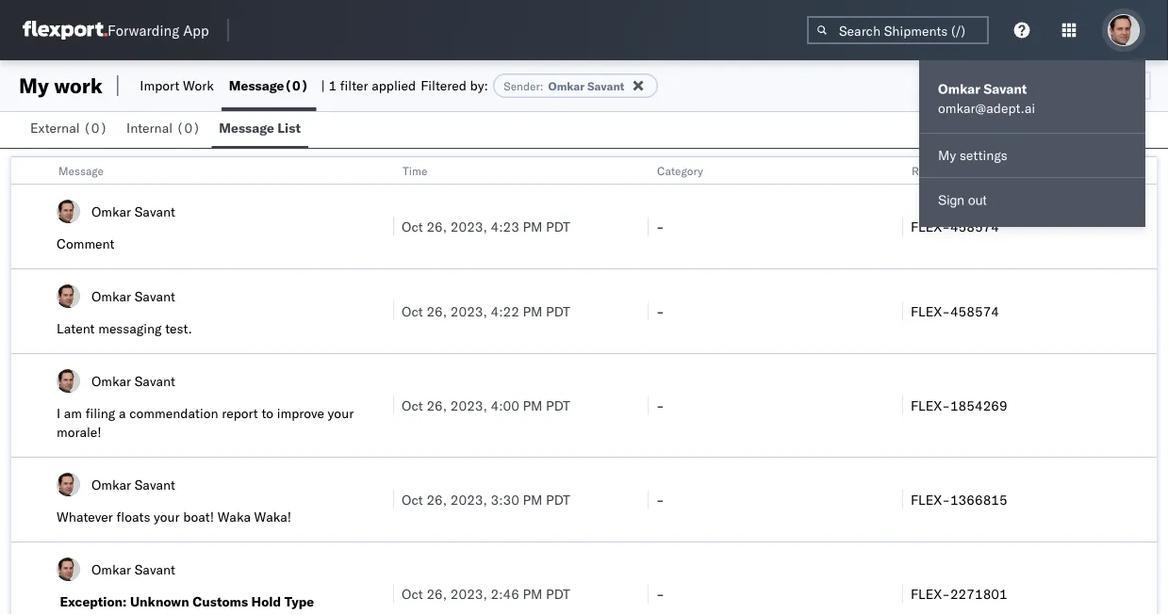Task type: describe. For each thing, give the bounding box(es) containing it.
omkar savant for whatever
[[91, 477, 175, 493]]

pdt for oct 26, 2023, 4:23 pm pdt
[[546, 218, 570, 235]]

test.
[[165, 321, 192, 337]]

hold
[[251, 594, 281, 610]]

sender
[[504, 79, 540, 93]]

pdt for oct 26, 2023, 4:22 pm pdt
[[546, 303, 570, 320]]

customs
[[192, 594, 248, 610]]

message (0)
[[229, 77, 309, 94]]

Search Shipments (/) text field
[[807, 16, 989, 44]]

improve
[[277, 405, 324, 422]]

flex- 458574 for oct 26, 2023, 4:23 pm pdt
[[911, 218, 999, 235]]

forwarding
[[107, 21, 179, 39]]

message for list
[[219, 120, 274, 136]]

work for related
[[954, 164, 978, 178]]

omkar for oct 26, 2023, 4:00 pm pdt
[[91, 373, 131, 389]]

am
[[64, 405, 82, 422]]

omkar inside omkar savant omkar@adept.ai
[[938, 81, 980, 97]]

i am filing a commendation report to improve your morale!
[[57, 405, 354, 441]]

resize handle column header for category
[[880, 157, 902, 615]]

pdt for oct 26, 2023, 4:00 pm pdt
[[546, 397, 570, 414]]

2023, for 4:00
[[450, 397, 487, 414]]

omkar savant for comment
[[91, 203, 175, 220]]

app
[[183, 21, 209, 39]]

omkar savant for latent
[[91, 288, 175, 305]]

3:30
[[491, 492, 519, 508]]

oct for oct 26, 2023, 4:22 pm pdt
[[402, 303, 423, 320]]

1366815
[[950, 492, 1008, 508]]

pm for 3:30
[[523, 492, 543, 508]]

filing
[[85, 405, 115, 422]]

pm for 4:00
[[523, 397, 543, 414]]

sender : omkar savant
[[504, 79, 624, 93]]

whatever
[[57, 509, 113, 526]]

2271801
[[950, 586, 1008, 602]]

savant for oct 26, 2023, 4:22 pm pdt
[[135, 288, 175, 305]]

forwarding app link
[[23, 21, 209, 40]]

waka
[[218, 509, 251, 526]]

message list
[[219, 120, 301, 136]]

related
[[912, 164, 951, 178]]

by:
[[470, 77, 488, 94]]

settings
[[960, 147, 1008, 164]]

4:23
[[491, 218, 519, 235]]

omkar savant omkar@adept.ai
[[938, 81, 1035, 116]]

omkar for oct 26, 2023, 4:22 pm pdt
[[91, 288, 131, 305]]

2:46
[[491, 586, 519, 602]]

savant for oct 26, 2023, 4:23 pm pdt
[[135, 203, 175, 220]]

savant for oct 26, 2023, 4:00 pm pdt
[[135, 373, 175, 389]]

oct 26, 2023, 4:00 pm pdt
[[402, 397, 570, 414]]

external (0)
[[30, 120, 108, 136]]

messaging
[[98, 321, 162, 337]]

26, for oct 26, 2023, 4:23 pm pdt
[[427, 218, 447, 235]]

morale!
[[57, 424, 101, 441]]

omkar savant for exception:
[[91, 561, 175, 578]]

26, for oct 26, 2023, 4:22 pm pdt
[[427, 303, 447, 320]]

458574 for oct 26, 2023, 4:22 pm pdt
[[950, 303, 999, 320]]

resize handle column header for time
[[625, 157, 648, 615]]

report
[[222, 405, 258, 422]]

flex- 1366815
[[911, 492, 1008, 508]]

pm for 4:23
[[523, 218, 543, 235]]

26, for oct 26, 2023, 3:30 pm pdt
[[427, 492, 447, 508]]

applied
[[372, 77, 416, 94]]

1854269
[[950, 397, 1008, 414]]

internal (0) button
[[119, 111, 211, 148]]

comment
[[57, 236, 115, 252]]

related work item/shipment
[[912, 164, 1059, 178]]

flexport. image
[[23, 21, 107, 40]]

exception: unknown customs hold type
[[60, 594, 314, 610]]

flex- for oct 26, 2023, 3:30 pm pdt
[[911, 492, 950, 508]]

- for oct 26, 2023, 4:23 pm pdt
[[656, 218, 664, 235]]

(0) for external (0)
[[83, 120, 108, 136]]

flex- 1854269
[[911, 397, 1008, 414]]

omkar for oct 26, 2023, 2:46 pm pdt
[[91, 561, 131, 578]]

savant right ':'
[[587, 79, 624, 93]]

message list button
[[211, 111, 308, 148]]

oct 26, 2023, 2:46 pm pdt
[[402, 586, 570, 602]]

my work
[[19, 73, 103, 99]]

omkar@adept.ai
[[938, 100, 1035, 116]]

(0) for internal (0)
[[176, 120, 201, 136]]

flex- for oct 26, 2023, 4:00 pm pdt
[[911, 397, 950, 414]]

to
[[262, 405, 273, 422]]

a
[[119, 405, 126, 422]]

flex- for oct 26, 2023, 4:22 pm pdt
[[911, 303, 950, 320]]

my settings
[[938, 147, 1008, 164]]

item/shipment
[[981, 164, 1059, 178]]

work for my
[[54, 73, 103, 99]]

- for oct 26, 2023, 2:46 pm pdt
[[656, 586, 664, 602]]

external (0) button
[[23, 111, 119, 148]]

commendation
[[129, 405, 218, 422]]



Task type: locate. For each thing, give the bounding box(es) containing it.
2023, left 3:30
[[450, 492, 487, 508]]

1 flex- 458574 from the top
[[911, 218, 999, 235]]

exception:
[[60, 594, 127, 610]]

1 vertical spatial flex- 458574
[[911, 303, 999, 320]]

1 flex- from the top
[[911, 218, 950, 235]]

flex-
[[911, 218, 950, 235], [911, 303, 950, 320], [911, 397, 950, 414], [911, 492, 950, 508], [911, 586, 950, 602]]

my
[[19, 73, 49, 99], [938, 147, 956, 164]]

omkar savant up comment at the top of the page
[[91, 203, 175, 220]]

- for oct 26, 2023, 3:30 pm pdt
[[656, 492, 664, 508]]

omkar savant
[[91, 203, 175, 220], [91, 288, 175, 305], [91, 373, 175, 389], [91, 477, 175, 493], [91, 561, 175, 578]]

pdt
[[546, 218, 570, 235], [546, 303, 570, 320], [546, 397, 570, 414], [546, 492, 570, 508], [546, 586, 570, 602]]

26, for oct 26, 2023, 4:00 pm pdt
[[427, 397, 447, 414]]

sign out
[[938, 193, 986, 208]]

| 1 filter applied filtered by:
[[321, 77, 488, 94]]

2 resize handle column header from the left
[[625, 157, 648, 615]]

1 2023, from the top
[[450, 218, 487, 235]]

savant for oct 26, 2023, 3:30 pm pdt
[[135, 477, 175, 493]]

2023, left 4:22
[[450, 303, 487, 320]]

1 horizontal spatial my
[[938, 147, 956, 164]]

oct for oct 26, 2023, 2:46 pm pdt
[[402, 586, 423, 602]]

sign out button
[[919, 182, 1145, 220]]

4 omkar savant from the top
[[91, 477, 175, 493]]

1 vertical spatial your
[[154, 509, 180, 526]]

resize handle column header
[[370, 157, 393, 615], [625, 157, 648, 615], [880, 157, 902, 615], [1134, 157, 1157, 615]]

1 horizontal spatial your
[[328, 405, 354, 422]]

internal
[[126, 120, 173, 136]]

pdt right 4:00
[[546, 397, 570, 414]]

oct down time
[[402, 218, 423, 235]]

waka!
[[254, 509, 291, 526]]

2023, left 4:00
[[450, 397, 487, 414]]

4 oct from the top
[[402, 492, 423, 508]]

oct
[[402, 218, 423, 235], [402, 303, 423, 320], [402, 397, 423, 414], [402, 492, 423, 508], [402, 586, 423, 602]]

latent messaging test.
[[57, 321, 192, 337]]

whatever floats your boat! waka waka!
[[57, 509, 291, 526]]

2 2023, from the top
[[450, 303, 487, 320]]

26, for oct 26, 2023, 2:46 pm pdt
[[427, 586, 447, 602]]

message inside button
[[219, 120, 274, 136]]

2023, for 4:23
[[450, 218, 487, 235]]

pm for 4:22
[[523, 303, 543, 320]]

|
[[321, 77, 325, 94]]

3 resize handle column header from the left
[[880, 157, 902, 615]]

message for (0)
[[229, 77, 284, 94]]

flex- 458574
[[911, 218, 999, 235], [911, 303, 999, 320]]

2 omkar savant from the top
[[91, 288, 175, 305]]

your right improve
[[328, 405, 354, 422]]

458574 for oct 26, 2023, 4:23 pm pdt
[[950, 218, 999, 235]]

5 2023, from the top
[[450, 586, 487, 602]]

flex- for oct 26, 2023, 4:23 pm pdt
[[911, 218, 950, 235]]

4 resize handle column header from the left
[[1134, 157, 1157, 615]]

26, left 4:22
[[427, 303, 447, 320]]

pm
[[523, 218, 543, 235], [523, 303, 543, 320], [523, 397, 543, 414], [523, 492, 543, 508], [523, 586, 543, 602]]

my left the settings
[[938, 147, 956, 164]]

savant inside omkar savant omkar@adept.ai
[[984, 81, 1027, 97]]

0 horizontal spatial (0)
[[83, 120, 108, 136]]

omkar for oct 26, 2023, 3:30 pm pdt
[[91, 477, 131, 493]]

1
[[328, 77, 337, 94]]

filter
[[340, 77, 368, 94]]

oct for oct 26, 2023, 4:23 pm pdt
[[402, 218, 423, 235]]

0 vertical spatial flex- 458574
[[911, 218, 999, 235]]

- for oct 26, 2023, 4:22 pm pdt
[[656, 303, 664, 320]]

savant up test.
[[135, 288, 175, 305]]

1 vertical spatial message
[[219, 120, 274, 136]]

your inside i am filing a commendation report to improve your morale!
[[328, 405, 354, 422]]

i
[[57, 405, 60, 422]]

pdt right 3:30
[[546, 492, 570, 508]]

:
[[540, 79, 544, 93]]

4 pdt from the top
[[546, 492, 570, 508]]

0 vertical spatial your
[[328, 405, 354, 422]]

omkar up comment at the top of the page
[[91, 203, 131, 220]]

omkar savant up unknown
[[91, 561, 175, 578]]

2 horizontal spatial (0)
[[284, 77, 309, 94]]

(0) right external
[[83, 120, 108, 136]]

3 2023, from the top
[[450, 397, 487, 414]]

oct 26, 2023, 4:22 pm pdt
[[402, 303, 570, 320]]

latent
[[57, 321, 95, 337]]

my up external
[[19, 73, 49, 99]]

time
[[403, 164, 427, 178]]

2 pm from the top
[[523, 303, 543, 320]]

1 resize handle column header from the left
[[370, 157, 393, 615]]

3 flex- from the top
[[911, 397, 950, 414]]

(0) right internal on the left top of page
[[176, 120, 201, 136]]

pdt for oct 26, 2023, 2:46 pm pdt
[[546, 586, 570, 602]]

0 horizontal spatial work
[[54, 73, 103, 99]]

2023, for 2:46
[[450, 586, 487, 602]]

message
[[229, 77, 284, 94], [219, 120, 274, 136], [58, 164, 104, 178]]

2 26, from the top
[[427, 303, 447, 320]]

omkar savant up messaging
[[91, 288, 175, 305]]

savant down internal (0) button
[[135, 203, 175, 220]]

5 oct from the top
[[402, 586, 423, 602]]

out
[[968, 193, 986, 208]]

-
[[656, 218, 664, 235], [656, 303, 664, 320], [656, 397, 664, 414], [656, 492, 664, 508], [656, 586, 664, 602]]

pm right 4:22
[[523, 303, 543, 320]]

my for my work
[[19, 73, 49, 99]]

savant up unknown
[[135, 561, 175, 578]]

oct left 3:30
[[402, 492, 423, 508]]

3 pdt from the top
[[546, 397, 570, 414]]

flex- 2271801
[[911, 586, 1008, 602]]

my for my settings
[[938, 147, 956, 164]]

omkar right ':'
[[548, 79, 585, 93]]

message up the message list
[[229, 77, 284, 94]]

oct for oct 26, 2023, 3:30 pm pdt
[[402, 492, 423, 508]]

(0) for message (0)
[[284, 77, 309, 94]]

4 2023, from the top
[[450, 492, 487, 508]]

4 26, from the top
[[427, 492, 447, 508]]

work up the sign out
[[954, 164, 978, 178]]

oct left 4:22
[[402, 303, 423, 320]]

5 pm from the top
[[523, 586, 543, 602]]

4:22
[[491, 303, 519, 320]]

work up external (0)
[[54, 73, 103, 99]]

boat!
[[183, 509, 214, 526]]

pm for 2:46
[[523, 586, 543, 602]]

3 pm from the top
[[523, 397, 543, 414]]

3 - from the top
[[656, 397, 664, 414]]

type
[[284, 594, 314, 610]]

resize handle column header for message
[[370, 157, 393, 615]]

1 vertical spatial work
[[954, 164, 978, 178]]

list
[[277, 120, 301, 136]]

oct for oct 26, 2023, 4:00 pm pdt
[[402, 397, 423, 414]]

1 omkar savant from the top
[[91, 203, 175, 220]]

import work
[[140, 77, 214, 94]]

oct left 4:00
[[402, 397, 423, 414]]

floats
[[116, 509, 150, 526]]

0 horizontal spatial your
[[154, 509, 180, 526]]

1 horizontal spatial (0)
[[176, 120, 201, 136]]

0 vertical spatial 458574
[[950, 218, 999, 235]]

omkar up exception:
[[91, 561, 131, 578]]

1 vertical spatial 458574
[[950, 303, 999, 320]]

omkar up omkar@adept.ai
[[938, 81, 980, 97]]

3 omkar savant from the top
[[91, 373, 175, 389]]

5 omkar savant from the top
[[91, 561, 175, 578]]

your left boat!
[[154, 509, 180, 526]]

2 oct from the top
[[402, 303, 423, 320]]

2 458574 from the top
[[950, 303, 999, 320]]

4:00
[[491, 397, 519, 414]]

4 pm from the top
[[523, 492, 543, 508]]

1 pm from the top
[[523, 218, 543, 235]]

flex- for oct 26, 2023, 2:46 pm pdt
[[911, 586, 950, 602]]

filtered
[[421, 77, 467, 94]]

unknown
[[130, 594, 189, 610]]

1 26, from the top
[[427, 218, 447, 235]]

pm right 2:46
[[523, 586, 543, 602]]

sign
[[938, 193, 964, 208]]

3 26, from the top
[[427, 397, 447, 414]]

flex- 458574 for oct 26, 2023, 4:22 pm pdt
[[911, 303, 999, 320]]

resize handle column header for related work item/shipment
[[1134, 157, 1157, 615]]

2023,
[[450, 218, 487, 235], [450, 303, 487, 320], [450, 397, 487, 414], [450, 492, 487, 508], [450, 586, 487, 602]]

0 vertical spatial work
[[54, 73, 103, 99]]

26, left 4:00
[[427, 397, 447, 414]]

2 pdt from the top
[[546, 303, 570, 320]]

5 flex- from the top
[[911, 586, 950, 602]]

my settings link
[[919, 138, 1145, 173]]

2 vertical spatial message
[[58, 164, 104, 178]]

omkar savant up a
[[91, 373, 175, 389]]

savant up whatever floats your boat! waka waka!
[[135, 477, 175, 493]]

2023, for 4:22
[[450, 303, 487, 320]]

2 - from the top
[[656, 303, 664, 320]]

1 458574 from the top
[[950, 218, 999, 235]]

5 26, from the top
[[427, 586, 447, 602]]

message down the 'external (0)' button
[[58, 164, 104, 178]]

oct 26, 2023, 3:30 pm pdt
[[402, 492, 570, 508]]

pdt right 4:22
[[546, 303, 570, 320]]

1 - from the top
[[656, 218, 664, 235]]

savant
[[587, 79, 624, 93], [984, 81, 1027, 97], [135, 203, 175, 220], [135, 288, 175, 305], [135, 373, 175, 389], [135, 477, 175, 493], [135, 561, 175, 578]]

pm right 4:00
[[523, 397, 543, 414]]

savant for oct 26, 2023, 2:46 pm pdt
[[135, 561, 175, 578]]

oct left 2:46
[[402, 586, 423, 602]]

0 horizontal spatial my
[[19, 73, 49, 99]]

your
[[328, 405, 354, 422], [154, 509, 180, 526]]

0 vertical spatial my
[[19, 73, 49, 99]]

5 pdt from the top
[[546, 586, 570, 602]]

1 pdt from the top
[[546, 218, 570, 235]]

2023, for 3:30
[[450, 492, 487, 508]]

omkar for oct 26, 2023, 4:23 pm pdt
[[91, 203, 131, 220]]

omkar
[[548, 79, 585, 93], [938, 81, 980, 97], [91, 203, 131, 220], [91, 288, 131, 305], [91, 373, 131, 389], [91, 477, 131, 493], [91, 561, 131, 578]]

omkar savant for i
[[91, 373, 175, 389]]

4 flex- from the top
[[911, 492, 950, 508]]

omkar up floats
[[91, 477, 131, 493]]

(0)
[[284, 77, 309, 94], [83, 120, 108, 136], [176, 120, 201, 136]]

pm right 4:23
[[523, 218, 543, 235]]

458574
[[950, 218, 999, 235], [950, 303, 999, 320]]

1 oct from the top
[[402, 218, 423, 235]]

2 flex- from the top
[[911, 303, 950, 320]]

pdt right 2:46
[[546, 586, 570, 602]]

1 horizontal spatial work
[[954, 164, 978, 178]]

forwarding app
[[107, 21, 209, 39]]

(0) inside button
[[83, 120, 108, 136]]

- for oct 26, 2023, 4:00 pm pdt
[[656, 397, 664, 414]]

2023, left 2:46
[[450, 586, 487, 602]]

pdt for oct 26, 2023, 3:30 pm pdt
[[546, 492, 570, 508]]

import work button
[[132, 60, 221, 111]]

message left list at the left of the page
[[219, 120, 274, 136]]

omkar up filing
[[91, 373, 131, 389]]

category
[[657, 164, 703, 178]]

0 vertical spatial message
[[229, 77, 284, 94]]

2023, left 4:23
[[450, 218, 487, 235]]

savant up commendation
[[135, 373, 175, 389]]

external
[[30, 120, 80, 136]]

26, left 3:30
[[427, 492, 447, 508]]

1 vertical spatial my
[[938, 147, 956, 164]]

5 - from the top
[[656, 586, 664, 602]]

work
[[183, 77, 214, 94]]

3 oct from the top
[[402, 397, 423, 414]]

pdt right 4:23
[[546, 218, 570, 235]]

import
[[140, 77, 179, 94]]

26, down time
[[427, 218, 447, 235]]

internal (0)
[[126, 120, 201, 136]]

omkar savant up floats
[[91, 477, 175, 493]]

savant up omkar@adept.ai
[[984, 81, 1027, 97]]

work
[[54, 73, 103, 99], [954, 164, 978, 178]]

4 - from the top
[[656, 492, 664, 508]]

omkar up latent messaging test. at the left bottom of page
[[91, 288, 131, 305]]

(0) left |
[[284, 77, 309, 94]]

2 flex- 458574 from the top
[[911, 303, 999, 320]]

(0) inside button
[[176, 120, 201, 136]]

pm right 3:30
[[523, 492, 543, 508]]

26,
[[427, 218, 447, 235], [427, 303, 447, 320], [427, 397, 447, 414], [427, 492, 447, 508], [427, 586, 447, 602]]

oct 26, 2023, 4:23 pm pdt
[[402, 218, 570, 235]]

26, left 2:46
[[427, 586, 447, 602]]



Task type: vqa. For each thing, say whether or not it's contained in the screenshot.
Oct 26, 2023, 3:30 Pm Pdt on the left of page
yes



